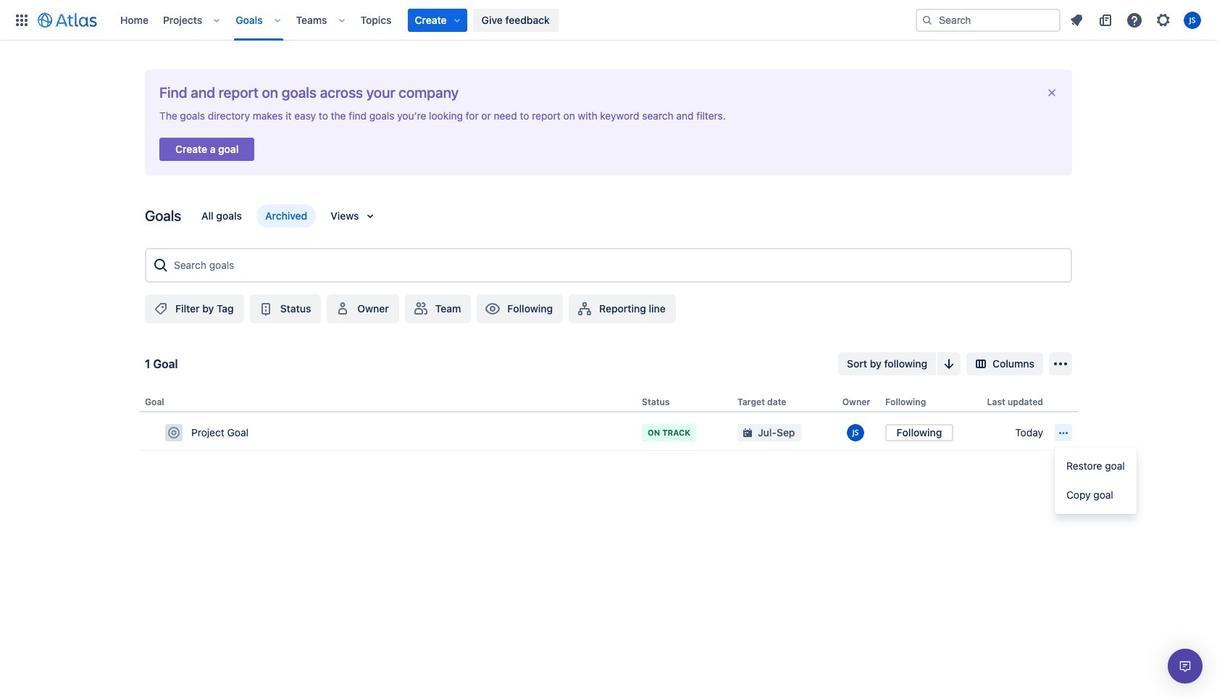 Task type: locate. For each thing, give the bounding box(es) containing it.
status image
[[257, 300, 275, 318]]

banner
[[0, 0, 1218, 41]]

group
[[1056, 447, 1137, 514]]

top element
[[9, 0, 916, 40]]

switch to... image
[[13, 11, 30, 29]]

close banner image
[[1047, 87, 1058, 99]]

open intercom messenger image
[[1177, 658, 1195, 675]]

notifications image
[[1069, 11, 1086, 29]]

label image
[[152, 300, 170, 318]]



Task type: vqa. For each thing, say whether or not it's contained in the screenshot.
group
yes



Task type: describe. For each thing, give the bounding box(es) containing it.
Search goals field
[[170, 252, 1066, 278]]

more icon image
[[1056, 424, 1073, 442]]

account image
[[1185, 11, 1202, 29]]

reverse sort order image
[[941, 355, 958, 373]]

following image
[[485, 300, 502, 318]]

Search field
[[916, 8, 1061, 32]]

settings image
[[1156, 11, 1173, 29]]

help image
[[1127, 11, 1144, 29]]

search image
[[922, 14, 934, 26]]

search goals image
[[152, 257, 170, 274]]

project goal image
[[168, 427, 180, 439]]



